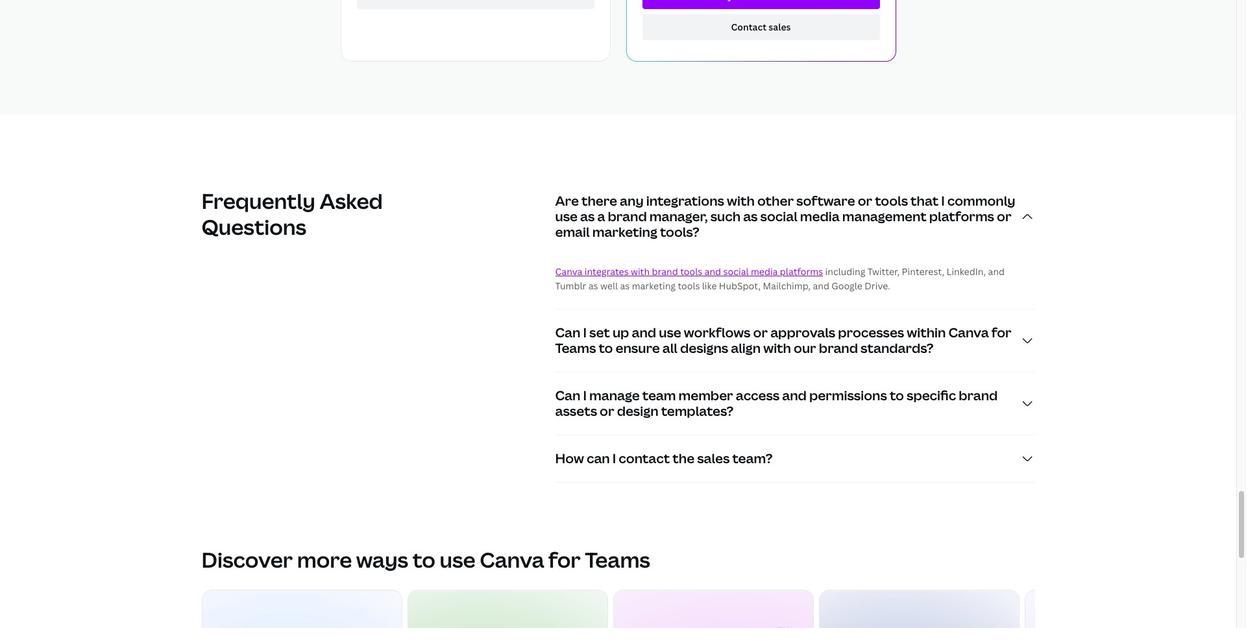Task type: locate. For each thing, give the bounding box(es) containing it.
can inside can i set up and use workflows or approvals processes within canva for teams to ensure all designs align with our brand standards?
[[555, 324, 581, 342]]

0 horizontal spatial for
[[549, 546, 581, 574]]

asked
[[320, 187, 383, 215]]

ways
[[356, 546, 408, 574]]

0 horizontal spatial use
[[440, 546, 476, 574]]

tools left that
[[875, 192, 908, 210]]

and
[[705, 266, 721, 278], [988, 266, 1005, 278], [813, 280, 830, 292], [632, 324, 656, 342], [782, 387, 807, 405]]

resource createcontent image
[[202, 591, 401, 628]]

other
[[757, 192, 794, 210]]

i left manage
[[583, 387, 587, 405]]

1 horizontal spatial canva
[[555, 266, 582, 278]]

resource improvecollaboration image
[[614, 591, 813, 628]]

resource manageassets image
[[1025, 591, 1225, 628]]

can left set
[[555, 324, 581, 342]]

1 vertical spatial with
[[631, 266, 650, 278]]

linkedin,
[[947, 266, 986, 278]]

1 vertical spatial media
[[751, 266, 778, 278]]

canva up tumblr
[[555, 266, 582, 278]]

social right such
[[760, 208, 798, 225]]

with inside are there any integrations with other software or tools that i commonly use as a brand manager, such as social media management platforms or email marketing tools?
[[727, 192, 755, 210]]

platforms
[[929, 208, 994, 225], [780, 266, 823, 278]]

brand right specific
[[959, 387, 998, 405]]

marketing down the any
[[592, 223, 657, 241]]

with inside can i set up and use workflows or approvals processes within canva for teams to ensure all designs align with our brand standards?
[[763, 340, 791, 357]]

0 horizontal spatial to
[[413, 546, 435, 574]]

platforms up mailchimp,
[[780, 266, 823, 278]]

templates?
[[661, 403, 734, 420]]

2 vertical spatial canva
[[480, 546, 544, 574]]

manager,
[[650, 208, 708, 225]]

the
[[673, 450, 695, 468]]

1 vertical spatial to
[[890, 387, 904, 405]]

use inside are there any integrations with other software or tools that i commonly use as a brand manager, such as social media management platforms or email marketing tools?
[[555, 208, 578, 225]]

brand right "our"
[[819, 340, 858, 357]]

integrations
[[646, 192, 724, 210]]

2 vertical spatial tools
[[678, 280, 700, 292]]

all
[[663, 340, 678, 357]]

how can i contact the sales team?
[[555, 450, 773, 468]]

i
[[941, 192, 945, 210], [583, 324, 587, 342], [583, 387, 587, 405], [613, 450, 616, 468]]

and right linkedin,
[[988, 266, 1005, 278]]

social up the hubspot,
[[723, 266, 749, 278]]

contact
[[619, 450, 670, 468]]

can i manage team member access and permissions to specific brand assets or design templates? button
[[555, 373, 1035, 435]]

0 vertical spatial tools
[[875, 192, 908, 210]]

tools
[[875, 192, 908, 210], [680, 266, 702, 278], [678, 280, 700, 292]]

more
[[297, 546, 352, 574]]

to left ensure
[[599, 340, 613, 357]]

2 horizontal spatial use
[[659, 324, 681, 342]]

0 horizontal spatial social
[[723, 266, 749, 278]]

0 vertical spatial can
[[555, 324, 581, 342]]

to right the ways
[[413, 546, 435, 574]]

1 horizontal spatial platforms
[[929, 208, 994, 225]]

resource engageyouraudience image
[[408, 591, 607, 628]]

how can i contact the sales team? button
[[555, 436, 1035, 482]]

marketing
[[592, 223, 657, 241], [632, 280, 676, 292]]

as
[[580, 208, 595, 225], [743, 208, 758, 225], [589, 280, 598, 292], [620, 280, 630, 292]]

brand inside can i set up and use workflows or approvals processes within canva for teams to ensure all designs align with our brand standards?
[[819, 340, 858, 357]]

use
[[555, 208, 578, 225], [659, 324, 681, 342], [440, 546, 476, 574]]

as right well
[[620, 280, 630, 292]]

canva integrates with brand tools and social media platforms link
[[555, 266, 823, 278]]

like
[[702, 280, 717, 292]]

2 vertical spatial to
[[413, 546, 435, 574]]

assets
[[555, 403, 597, 420]]

2 horizontal spatial to
[[890, 387, 904, 405]]

1 horizontal spatial media
[[800, 208, 840, 225]]

2 vertical spatial with
[[763, 340, 791, 357]]

canva right within
[[949, 324, 989, 342]]

can inside the can i manage team member access and permissions to specific brand assets or design templates?
[[555, 387, 581, 405]]

google
[[832, 280, 863, 292]]

platforms up linkedin,
[[929, 208, 994, 225]]

frequently
[[202, 187, 315, 215]]

0 vertical spatial platforms
[[929, 208, 994, 225]]

1 can from the top
[[555, 324, 581, 342]]

media right other
[[800, 208, 840, 225]]

2 can from the top
[[555, 387, 581, 405]]

within
[[907, 324, 946, 342]]

processes
[[838, 324, 904, 342]]

0 horizontal spatial with
[[631, 266, 650, 278]]

0 vertical spatial marketing
[[592, 223, 657, 241]]

with left "our"
[[763, 340, 791, 357]]

with right integrates
[[631, 266, 650, 278]]

tools down canva integrates with brand tools and social media platforms
[[678, 280, 700, 292]]

1 vertical spatial for
[[549, 546, 581, 574]]

can i manage team member access and permissions to specific brand assets or design templates?
[[555, 387, 998, 420]]

2 vertical spatial use
[[440, 546, 476, 574]]

brand right a
[[608, 208, 647, 225]]

how
[[555, 450, 584, 468]]

brand
[[608, 208, 647, 225], [652, 266, 678, 278], [819, 340, 858, 357], [959, 387, 998, 405]]

1 vertical spatial platforms
[[780, 266, 823, 278]]

teams
[[555, 340, 596, 357], [585, 546, 650, 574]]

0 vertical spatial use
[[555, 208, 578, 225]]

can i set up and use workflows or approvals processes within canva for teams to ensure all designs align with our brand standards? button
[[555, 310, 1035, 372]]

social
[[760, 208, 798, 225], [723, 266, 749, 278]]

and right access
[[782, 387, 807, 405]]

with
[[727, 192, 755, 210], [631, 266, 650, 278], [763, 340, 791, 357]]

i inside can i set up and use workflows or approvals processes within canva for teams to ensure all designs align with our brand standards?
[[583, 324, 587, 342]]

1 horizontal spatial to
[[599, 340, 613, 357]]

1 vertical spatial canva
[[949, 324, 989, 342]]

a
[[597, 208, 605, 225]]

use inside can i set up and use workflows or approvals processes within canva for teams to ensure all designs align with our brand standards?
[[659, 324, 681, 342]]

i inside are there any integrations with other software or tools that i commonly use as a brand manager, such as social media management platforms or email marketing tools?
[[941, 192, 945, 210]]

2 horizontal spatial with
[[763, 340, 791, 357]]

0 vertical spatial media
[[800, 208, 840, 225]]

design
[[617, 403, 659, 420]]

tools inside are there any integrations with other software or tools that i commonly use as a brand manager, such as social media management platforms or email marketing tools?
[[875, 192, 908, 210]]

1 vertical spatial marketing
[[632, 280, 676, 292]]

access
[[736, 387, 780, 405]]

such
[[711, 208, 741, 225]]

1 horizontal spatial for
[[992, 324, 1012, 342]]

mailchimp,
[[763, 280, 811, 292]]

0 vertical spatial teams
[[555, 340, 596, 357]]

can left manage
[[555, 387, 581, 405]]

0 vertical spatial for
[[992, 324, 1012, 342]]

marketing inside are there any integrations with other software or tools that i commonly use as a brand manager, such as social media management platforms or email marketing tools?
[[592, 223, 657, 241]]

media
[[800, 208, 840, 225], [751, 266, 778, 278]]

can
[[587, 450, 610, 468]]

i right that
[[941, 192, 945, 210]]

can
[[555, 324, 581, 342], [555, 387, 581, 405]]

integrates
[[585, 266, 629, 278]]

1 vertical spatial can
[[555, 387, 581, 405]]

with left other
[[727, 192, 755, 210]]

1 vertical spatial use
[[659, 324, 681, 342]]

0 vertical spatial with
[[727, 192, 755, 210]]

0 vertical spatial to
[[599, 340, 613, 357]]

0 horizontal spatial media
[[751, 266, 778, 278]]

to
[[599, 340, 613, 357], [890, 387, 904, 405], [413, 546, 435, 574]]

workflows
[[684, 324, 751, 342]]

tools up like
[[680, 266, 702, 278]]

to left specific
[[890, 387, 904, 405]]

canva
[[555, 266, 582, 278], [949, 324, 989, 342], [480, 546, 544, 574]]

for
[[992, 324, 1012, 342], [549, 546, 581, 574]]

and right up
[[632, 324, 656, 342]]

0 horizontal spatial canva
[[480, 546, 544, 574]]

designs
[[680, 340, 728, 357]]

1 horizontal spatial social
[[760, 208, 798, 225]]

or
[[858, 192, 872, 210], [997, 208, 1012, 225], [753, 324, 768, 342], [600, 403, 614, 420]]

2 horizontal spatial canva
[[949, 324, 989, 342]]

1 horizontal spatial use
[[555, 208, 578, 225]]

1 horizontal spatial with
[[727, 192, 755, 210]]

media inside are there any integrations with other software or tools that i commonly use as a brand manager, such as social media management platforms or email marketing tools?
[[800, 208, 840, 225]]

there
[[582, 192, 617, 210]]

pinterest,
[[902, 266, 945, 278]]

marketing inside including twitter, pinterest, linkedin, and tumblr as well as marketing tools like hubspot, mailchimp, and google drive.
[[632, 280, 676, 292]]

i left set
[[583, 324, 587, 342]]

ensure
[[616, 340, 660, 357]]

canva up resource engageyouraudience image
[[480, 546, 544, 574]]

1 vertical spatial tools
[[680, 266, 702, 278]]

social inside are there any integrations with other software or tools that i commonly use as a brand manager, such as social media management platforms or email marketing tools?
[[760, 208, 798, 225]]

canva integrates with brand tools and social media platforms
[[555, 266, 823, 278]]

0 vertical spatial social
[[760, 208, 798, 225]]

media up mailchimp,
[[751, 266, 778, 278]]

marketing down canva integrates with brand tools and social media platforms
[[632, 280, 676, 292]]

tools inside including twitter, pinterest, linkedin, and tumblr as well as marketing tools like hubspot, mailchimp, and google drive.
[[678, 280, 700, 292]]

brand inside the can i manage team member access and permissions to specific brand assets or design templates?
[[959, 387, 998, 405]]

approvals
[[771, 324, 836, 342]]

platforms inside are there any integrations with other software or tools that i commonly use as a brand manager, such as social media management platforms or email marketing tools?
[[929, 208, 994, 225]]

drive.
[[865, 280, 890, 292]]

brand inside are there any integrations with other software or tools that i commonly use as a brand manager, such as social media management platforms or email marketing tools?
[[608, 208, 647, 225]]



Task type: vqa. For each thing, say whether or not it's contained in the screenshot.
the bottommost social
yes



Task type: describe. For each thing, give the bounding box(es) containing it.
including twitter, pinterest, linkedin, and tumblr as well as marketing tools like hubspot, mailchimp, and google drive.
[[555, 266, 1005, 292]]

and left google
[[813, 280, 830, 292]]

or inside the can i manage team member access and permissions to specific brand assets or design templates?
[[600, 403, 614, 420]]

management
[[842, 208, 927, 225]]

as left well
[[589, 280, 598, 292]]

brand down tools?
[[652, 266, 678, 278]]

and up like
[[705, 266, 721, 278]]

hubspot,
[[719, 280, 761, 292]]

can i set up and use workflows or approvals processes within canva for teams to ensure all designs align with our brand standards?
[[555, 324, 1012, 357]]

set
[[589, 324, 610, 342]]

teams inside can i set up and use workflows or approvals processes within canva for teams to ensure all designs align with our brand standards?
[[555, 340, 596, 357]]

questions
[[202, 213, 306, 241]]

can for can i set up and use workflows or approvals processes within canva for teams to ensure all designs align with our brand standards?
[[555, 324, 581, 342]]

email
[[555, 223, 590, 241]]

i right can
[[613, 450, 616, 468]]

twitter,
[[868, 266, 900, 278]]

align
[[731, 340, 761, 357]]

discover
[[202, 546, 293, 574]]

1 vertical spatial social
[[723, 266, 749, 278]]

to inside can i set up and use workflows or approvals processes within canva for teams to ensure all designs align with our brand standards?
[[599, 340, 613, 357]]

software
[[796, 192, 855, 210]]

commonly
[[948, 192, 1016, 210]]

resource planschedule image
[[819, 591, 1019, 628]]

for inside can i set up and use workflows or approvals processes within canva for teams to ensure all designs align with our brand standards?
[[992, 324, 1012, 342]]

frequently asked questions
[[202, 187, 383, 241]]

our
[[794, 340, 816, 357]]

or inside can i set up and use workflows or approvals processes within canva for teams to ensure all designs align with our brand standards?
[[753, 324, 768, 342]]

team
[[642, 387, 676, 405]]

can for can i manage team member access and permissions to specific brand assets or design templates?
[[555, 387, 581, 405]]

as left a
[[580, 208, 595, 225]]

i inside the can i manage team member access and permissions to specific brand assets or design templates?
[[583, 387, 587, 405]]

and inside can i set up and use workflows or approvals processes within canva for teams to ensure all designs align with our brand standards?
[[632, 324, 656, 342]]

are there any integrations with other software or tools that i commonly use as a brand manager, such as social media management platforms or email marketing tools? button
[[555, 178, 1035, 256]]

canva inside can i set up and use workflows or approvals processes within canva for teams to ensure all designs align with our brand standards?
[[949, 324, 989, 342]]

to inside the can i manage team member access and permissions to specific brand assets or design templates?
[[890, 387, 904, 405]]

permissions
[[809, 387, 887, 405]]

specific
[[907, 387, 956, 405]]

are there any integrations with other software or tools that i commonly use as a brand manager, such as social media management platforms or email marketing tools?
[[555, 192, 1016, 241]]

standards?
[[861, 340, 934, 357]]

tools?
[[660, 223, 700, 241]]

well
[[600, 280, 618, 292]]

any
[[620, 192, 644, 210]]

1 vertical spatial teams
[[585, 546, 650, 574]]

team?
[[732, 450, 773, 468]]

sales
[[697, 450, 730, 468]]

as right such
[[743, 208, 758, 225]]

including
[[825, 266, 865, 278]]

tumblr
[[555, 280, 586, 292]]

discover more ways to use canva for teams
[[202, 546, 650, 574]]

up
[[613, 324, 629, 342]]

0 horizontal spatial platforms
[[780, 266, 823, 278]]

member
[[679, 387, 733, 405]]

that
[[911, 192, 939, 210]]

manage
[[589, 387, 640, 405]]

0 vertical spatial canva
[[555, 266, 582, 278]]

and inside the can i manage team member access and permissions to specific brand assets or design templates?
[[782, 387, 807, 405]]

are
[[555, 192, 579, 210]]



